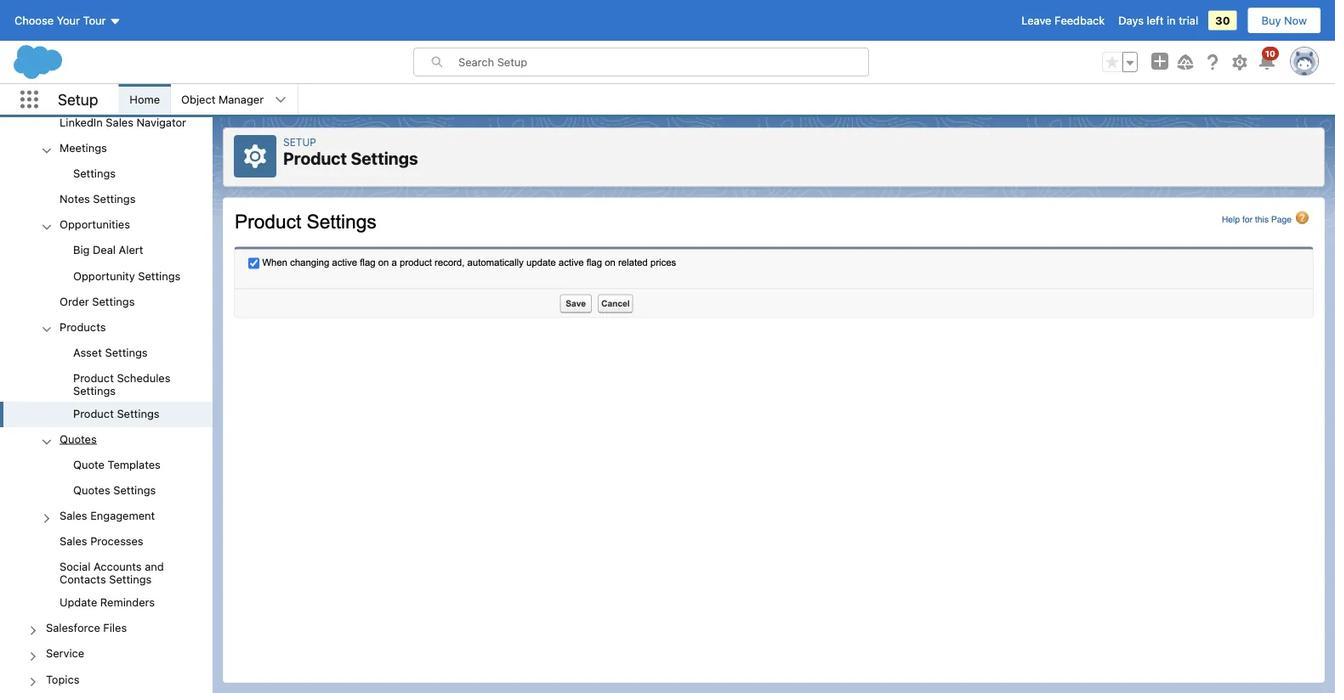 Task type: locate. For each thing, give the bounding box(es) containing it.
settings inside product schedules settings
[[73, 384, 116, 397]]

quotes down quote
[[73, 484, 110, 497]]

setup link
[[283, 136, 316, 148]]

home link
[[119, 84, 170, 115]]

product for product schedules settings
[[73, 372, 114, 384]]

files
[[103, 622, 127, 635]]

setup
[[58, 90, 98, 109], [283, 136, 316, 148]]

alert
[[119, 244, 143, 257]]

sales inside linkedin sales navigator link
[[106, 116, 133, 129]]

sales inside sales processes link
[[60, 535, 87, 548]]

products
[[60, 321, 106, 333]]

settings inside quotes 'tree item'
[[113, 484, 156, 497]]

group containing big deal alert
[[0, 239, 213, 290]]

buy now button
[[1247, 7, 1322, 34]]

opportunities tree item
[[0, 213, 213, 290]]

your
[[57, 14, 80, 27]]

service
[[46, 648, 84, 661]]

group
[[0, 0, 213, 694], [0, 0, 213, 617], [1102, 52, 1138, 72], [0, 239, 213, 290], [0, 341, 213, 428], [0, 453, 213, 505]]

opportunity settings
[[73, 269, 181, 282]]

days left in trial
[[1118, 14, 1198, 27]]

quote templates link
[[73, 459, 161, 474]]

topics link
[[46, 673, 79, 689]]

quotes for quotes settings
[[73, 484, 110, 497]]

10
[[1265, 48, 1276, 58]]

notes
[[60, 193, 90, 205]]

1 vertical spatial product
[[73, 372, 114, 384]]

asset
[[73, 346, 102, 359]]

1 horizontal spatial setup
[[283, 136, 316, 148]]

meetings
[[60, 142, 107, 154]]

social
[[60, 561, 91, 574]]

update reminders
[[60, 597, 155, 609]]

setup for setup product settings
[[283, 136, 316, 148]]

quotes settings
[[73, 484, 156, 497]]

buy
[[1262, 14, 1281, 27]]

linkedin sales navigator link
[[60, 116, 186, 131]]

quotes inside 'quotes settings' link
[[73, 484, 110, 497]]

sales down home on the left top
[[106, 116, 133, 129]]

object manager link
[[171, 84, 274, 115]]

home
[[130, 93, 160, 106]]

opportunity
[[73, 269, 135, 282]]

sales inside sales engagement link
[[60, 510, 87, 522]]

sales engagement link
[[60, 510, 155, 525]]

social accounts and contacts settings
[[60, 561, 164, 586]]

1 vertical spatial setup
[[283, 136, 316, 148]]

setup product settings
[[283, 136, 418, 168]]

sales processes
[[60, 535, 143, 548]]

tour
[[83, 14, 106, 27]]

leave feedback
[[1022, 14, 1105, 27]]

feedback
[[1055, 14, 1105, 27]]

quotes up quote
[[60, 433, 97, 446]]

engagement
[[90, 510, 155, 522]]

quotes
[[60, 433, 97, 446], [73, 484, 110, 497]]

2 vertical spatial sales
[[60, 535, 87, 548]]

quotes for quotes link
[[60, 433, 97, 446]]

0 vertical spatial quotes
[[60, 433, 97, 446]]

sales
[[106, 116, 133, 129], [60, 510, 87, 522], [60, 535, 87, 548]]

0 horizontal spatial setup
[[58, 90, 98, 109]]

2 vertical spatial product
[[73, 407, 114, 420]]

setup inside the setup product settings
[[283, 136, 316, 148]]

sales for processes
[[60, 535, 87, 548]]

order settings
[[60, 295, 135, 308]]

product up quotes link
[[73, 407, 114, 420]]

and
[[145, 561, 164, 574]]

0 vertical spatial product
[[283, 148, 347, 168]]

days
[[1118, 14, 1144, 27]]

quotes settings link
[[73, 484, 156, 500]]

social accounts and contacts settings link
[[60, 561, 213, 586]]

left
[[1147, 14, 1164, 27]]

salesforce files
[[46, 622, 127, 635]]

1 vertical spatial sales
[[60, 510, 87, 522]]

Search Setup text field
[[458, 48, 868, 76]]

sales up sales processes
[[60, 510, 87, 522]]

opportunities link
[[60, 218, 130, 234]]

product
[[283, 148, 347, 168], [73, 372, 114, 384], [73, 407, 114, 420]]

sales engagement
[[60, 510, 155, 522]]

product down setup link
[[283, 148, 347, 168]]

sales up social
[[60, 535, 87, 548]]

settings inside the meetings tree item
[[73, 167, 116, 180]]

0 vertical spatial sales
[[106, 116, 133, 129]]

leave
[[1022, 14, 1051, 27]]

product down asset
[[73, 372, 114, 384]]

settings
[[351, 148, 418, 168], [73, 167, 116, 180], [93, 193, 136, 205], [138, 269, 181, 282], [92, 295, 135, 308], [105, 346, 148, 359], [73, 384, 116, 397], [117, 407, 159, 420], [113, 484, 156, 497], [109, 574, 152, 586]]

1 vertical spatial quotes
[[73, 484, 110, 497]]

salesforce
[[46, 622, 100, 635]]

settings link
[[73, 167, 116, 182]]

update
[[60, 597, 97, 609]]

quote
[[73, 459, 105, 471]]

notes settings link
[[60, 193, 136, 208]]

update reminders link
[[60, 597, 155, 612]]

0 vertical spatial setup
[[58, 90, 98, 109]]

now
[[1284, 14, 1307, 27]]

product inside product schedules settings
[[73, 372, 114, 384]]



Task type: vqa. For each thing, say whether or not it's contained in the screenshot.
email for Email Log Files
no



Task type: describe. For each thing, give the bounding box(es) containing it.
product schedules settings link
[[73, 372, 213, 397]]

product settings tree item
[[0, 402, 213, 428]]

meetings link
[[60, 142, 107, 157]]

topics
[[46, 673, 79, 686]]

buy now
[[1262, 14, 1307, 27]]

choose your tour
[[14, 14, 106, 27]]

product schedules settings
[[73, 372, 170, 397]]

product settings link
[[73, 407, 159, 423]]

products tree item
[[0, 315, 213, 428]]

setup for setup
[[58, 90, 98, 109]]

product settings
[[73, 407, 159, 420]]

big deal alert link
[[73, 244, 143, 259]]

choose your tour button
[[14, 7, 122, 34]]

salesforce files link
[[46, 622, 127, 638]]

reminders
[[100, 597, 155, 609]]

trial
[[1179, 14, 1198, 27]]

settings inside tree item
[[117, 407, 159, 420]]

processes
[[90, 535, 143, 548]]

order settings link
[[60, 295, 135, 310]]

sales processes link
[[60, 535, 143, 551]]

order
[[60, 295, 89, 308]]

big deal alert
[[73, 244, 143, 257]]

contacts
[[60, 574, 106, 586]]

group containing asset settings
[[0, 341, 213, 428]]

linkedin
[[60, 116, 103, 129]]

object manager
[[181, 93, 264, 106]]

asset settings link
[[73, 346, 148, 362]]

quotes link
[[60, 433, 97, 448]]

product for product settings
[[73, 407, 114, 420]]

big
[[73, 244, 90, 257]]

deal
[[93, 244, 116, 257]]

group containing quote templates
[[0, 453, 213, 505]]

accounts
[[94, 561, 142, 574]]

notes settings
[[60, 193, 136, 205]]

manager
[[219, 93, 264, 106]]

in
[[1167, 14, 1176, 27]]

object
[[181, 93, 216, 106]]

opportunities
[[60, 218, 130, 231]]

choose
[[14, 14, 54, 27]]

settings inside opportunities tree item
[[138, 269, 181, 282]]

settings inside the setup product settings
[[351, 148, 418, 168]]

linkedin sales navigator
[[60, 116, 186, 129]]

asset settings
[[73, 346, 148, 359]]

settings inside "social accounts and contacts settings"
[[109, 574, 152, 586]]

30
[[1215, 14, 1230, 27]]

sales for engagement
[[60, 510, 87, 522]]

products link
[[60, 321, 106, 336]]

service link
[[46, 648, 84, 663]]

opportunity settings link
[[73, 269, 181, 285]]

10 button
[[1257, 47, 1279, 72]]

meetings tree item
[[0, 136, 213, 188]]

quote templates
[[73, 459, 161, 471]]

quotes tree item
[[0, 428, 213, 505]]

navigator
[[137, 116, 186, 129]]

product inside the setup product settings
[[283, 148, 347, 168]]

leave feedback link
[[1022, 14, 1105, 27]]

templates
[[108, 459, 161, 471]]

schedules
[[117, 372, 170, 384]]



